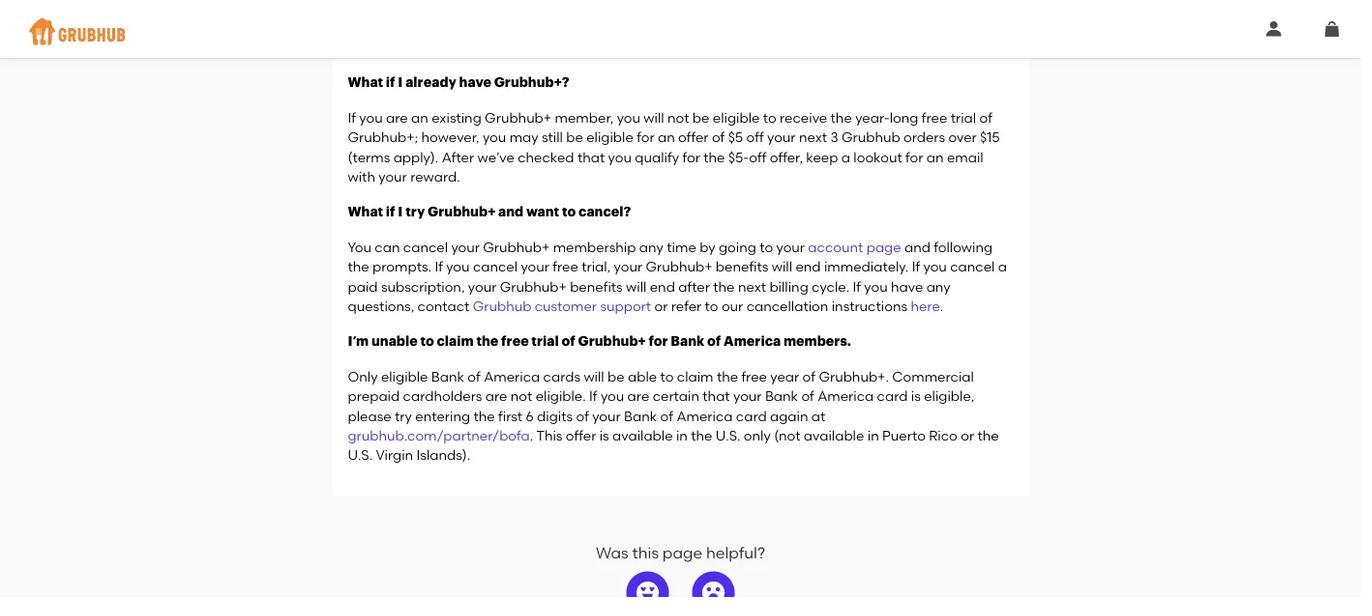 Task type: locate. For each thing, give the bounding box(es) containing it.
an down orders
[[927, 149, 944, 165]]

america up first
[[484, 369, 540, 385]]

if inside only eligible bank of america cards will be able to claim the free year of grubhub+. commercial prepaid cardholders are not eligible. if you are certain that your bank of america card is eligible, please try entering the first 6 digits of your bank of america card again at grubhub.com/partner/bofa
[[589, 388, 597, 405]]

end up refer
[[650, 278, 675, 295]]

a
[[841, 149, 850, 165], [998, 259, 1007, 275]]

1 vertical spatial any
[[926, 278, 951, 295]]

account page link
[[808, 239, 901, 256]]

try right please
[[395, 408, 412, 424]]

1 horizontal spatial that
[[703, 388, 730, 405]]

u.s. left only
[[716, 428, 741, 444]]

questions,
[[348, 298, 414, 314]]

are up grubhub+;
[[386, 109, 408, 126]]

1 horizontal spatial claim
[[677, 369, 713, 385]]

and left want
[[498, 205, 523, 219]]

cancel up prompts.
[[403, 239, 448, 256]]

0 vertical spatial have
[[459, 76, 491, 89]]

america down certain
[[677, 408, 733, 424]]

trial
[[951, 109, 976, 126], [531, 335, 559, 349]]

1 vertical spatial what
[[348, 205, 383, 219]]

0 horizontal spatial benefits
[[570, 278, 623, 295]]

1 horizontal spatial offer
[[678, 129, 709, 146]]

offer
[[678, 129, 709, 146], [566, 428, 596, 444]]

are down the able
[[627, 388, 649, 405]]

if up here link
[[912, 259, 920, 275]]

to
[[763, 109, 776, 126], [562, 205, 576, 219], [760, 239, 773, 256], [705, 298, 718, 314], [420, 335, 434, 349], [660, 369, 674, 385]]

if inside if you are an existing grubhub+ member, you will not be eligible to receive the year-long free trial of grubhub+; however, you may still be eligible for an offer of $5 off your next 3 grubhub orders over $15 (terms apply). after we've checked that you qualify for the $5-off offer, keep a lookout for an email with your reward.
[[348, 109, 356, 126]]

puerto
[[882, 428, 926, 444]]

prompts.
[[373, 259, 431, 275]]

1 horizontal spatial end
[[796, 259, 821, 275]]

0 vertical spatial what
[[348, 76, 383, 89]]

of
[[979, 109, 992, 126], [712, 129, 725, 146], [562, 335, 575, 349], [707, 335, 721, 349], [468, 369, 481, 385], [803, 369, 815, 385], [801, 388, 814, 405], [576, 408, 589, 424], [660, 408, 673, 424]]

off right $5
[[746, 129, 764, 146]]

0 horizontal spatial are
[[386, 109, 408, 126]]

. this offer is available in the u.s. only (not available in puerto rico or the u.s. virgin islands).
[[348, 428, 999, 464]]

next left 3
[[799, 129, 827, 146]]

. left this
[[530, 428, 533, 444]]

1 horizontal spatial have
[[891, 278, 923, 295]]

not inside if you are an existing grubhub+ member, you will not be eligible to receive the year-long free trial of grubhub+; however, you may still be eligible for an offer of $5 off your next 3 grubhub orders over $15 (terms apply). after we've checked that you qualify for the $5-off offer, keep a lookout for an email with your reward.
[[667, 109, 689, 126]]

1 vertical spatial try
[[395, 408, 412, 424]]

in down certain
[[676, 428, 688, 444]]

if right eligible.
[[589, 388, 597, 405]]

free left year
[[741, 369, 767, 385]]

free inside only eligible bank of america cards will be able to claim the free year of grubhub+. commercial prepaid cardholders are not eligible. if you are certain that your bank of america card is eligible, please try entering the first 6 digits of your bank of america card again at grubhub.com/partner/bofa
[[741, 369, 767, 385]]

try down reward. at left
[[405, 205, 425, 219]]

trial inside if you are an existing grubhub+ member, you will not be eligible to receive the year-long free trial of grubhub+; however, you may still be eligible for an offer of $5 off your next 3 grubhub orders over $15 (terms apply). after we've checked that you qualify for the $5-off offer, keep a lookout for an email with your reward.
[[951, 109, 976, 126]]

to right going
[[760, 239, 773, 256]]

was this page helpful?
[[596, 544, 765, 563]]

in
[[676, 428, 688, 444], [867, 428, 879, 444]]

card up only
[[736, 408, 767, 424]]

available down certain
[[612, 428, 673, 444]]

not up the qualify
[[667, 109, 689, 126]]

an up however,
[[411, 109, 428, 126]]

1 horizontal spatial grubhub
[[841, 129, 900, 146]]

0 horizontal spatial claim
[[437, 335, 474, 349]]

grubhub+;
[[348, 129, 418, 146]]

for up the able
[[649, 335, 668, 349]]

you down following at the top of the page
[[923, 259, 947, 275]]

we've
[[477, 149, 514, 165]]

1 horizontal spatial next
[[799, 129, 827, 146]]

1 vertical spatial i
[[398, 205, 403, 219]]

next
[[799, 129, 827, 146], [738, 278, 766, 295]]

billing
[[769, 278, 808, 295]]

1 vertical spatial is
[[599, 428, 609, 444]]

trial up over on the right of page
[[951, 109, 976, 126]]

claim down contact
[[437, 335, 474, 349]]

1 vertical spatial end
[[650, 278, 675, 295]]

end
[[796, 259, 821, 275], [650, 278, 675, 295]]

and following the prompts. if you cancel your free trial, your grubhub+ benefits will end immediately. if you cancel a paid subscription, your grubhub+ benefits will end after the next billing cycle. if you have any questions, contact
[[348, 239, 1007, 314]]

0 vertical spatial and
[[498, 205, 523, 219]]

if
[[386, 76, 395, 89], [386, 205, 395, 219]]

prepaid
[[348, 388, 400, 405]]

that
[[577, 149, 605, 165], [703, 388, 730, 405]]

grubhub down 'year-'
[[841, 129, 900, 146]]

offer right this
[[566, 428, 596, 444]]

small image
[[1266, 21, 1282, 37], [1324, 21, 1340, 37]]

are inside if you are an existing grubhub+ member, you will not be eligible to receive the year-long free trial of grubhub+; however, you may still be eligible for an offer of $5 off your next 3 grubhub orders over $15 (terms apply). after we've checked that you qualify for the $5-off offer, keep a lookout for an email with your reward.
[[386, 109, 408, 126]]

at
[[811, 408, 825, 424]]

to inside if you are an existing grubhub+ member, you will not be eligible to receive the year-long free trial of grubhub+; however, you may still be eligible for an offer of $5 off your next 3 grubhub orders over $15 (terms apply). after we've checked that you qualify for the $5-off offer, keep a lookout for an email with your reward.
[[763, 109, 776, 126]]

again
[[770, 408, 808, 424]]

1 horizontal spatial .
[[940, 298, 943, 314]]

free inside if you are an existing grubhub+ member, you will not be eligible to receive the year-long free trial of grubhub+; however, you may still be eligible for an offer of $5 off your next 3 grubhub orders over $15 (terms apply). after we've checked that you qualify for the $5-off offer, keep a lookout for an email with your reward.
[[922, 109, 947, 126]]

0 vertical spatial if
[[386, 76, 395, 89]]

0 vertical spatial off
[[746, 129, 764, 146]]

benefits down going
[[716, 259, 768, 275]]

1 vertical spatial grubhub
[[473, 298, 531, 314]]

1 horizontal spatial eligible
[[586, 129, 633, 146]]

. down following at the top of the page
[[940, 298, 943, 314]]

able
[[628, 369, 657, 385]]

off
[[746, 129, 764, 146], [749, 149, 767, 165]]

to up certain
[[660, 369, 674, 385]]

1 vertical spatial have
[[891, 278, 923, 295]]

0 horizontal spatial .
[[530, 428, 533, 444]]

0 horizontal spatial card
[[736, 408, 767, 424]]

0 vertical spatial trial
[[951, 109, 976, 126]]

america
[[724, 335, 781, 349], [484, 369, 540, 385], [818, 388, 874, 405], [677, 408, 733, 424]]

1 horizontal spatial cancel
[[473, 259, 518, 275]]

u.s. left virgin
[[348, 447, 373, 464]]

0 vertical spatial i
[[398, 76, 403, 89]]

1 i from the top
[[398, 76, 403, 89]]

1 vertical spatial a
[[998, 259, 1007, 275]]

that down member,
[[577, 149, 605, 165]]

1 horizontal spatial benefits
[[716, 259, 768, 275]]

1 horizontal spatial be
[[607, 369, 625, 385]]

0 vertical spatial an
[[411, 109, 428, 126]]

this page was not helpful image
[[702, 582, 725, 598]]

0 vertical spatial u.s.
[[716, 428, 741, 444]]

1 vertical spatial if
[[386, 205, 395, 219]]

year
[[770, 369, 799, 385]]

going
[[719, 239, 756, 256]]

1 horizontal spatial u.s.
[[716, 428, 741, 444]]

if left already
[[386, 76, 395, 89]]

not up the 6
[[511, 388, 532, 405]]

america down grubhub+.
[[818, 388, 874, 405]]

0 vertical spatial be
[[692, 109, 709, 126]]

0 horizontal spatial eligible
[[381, 369, 428, 385]]

2 horizontal spatial be
[[692, 109, 709, 126]]

2 vertical spatial be
[[607, 369, 625, 385]]

1 horizontal spatial card
[[877, 388, 908, 405]]

trial up cards
[[531, 335, 559, 349]]

0 horizontal spatial that
[[577, 149, 605, 165]]

available down at
[[804, 428, 864, 444]]

1 vertical spatial claim
[[677, 369, 713, 385]]

claim up certain
[[677, 369, 713, 385]]

1 vertical spatial an
[[658, 129, 675, 146]]

cancel down what if i try grubhub+ and want to cancel?
[[473, 259, 518, 275]]

will inside if you are an existing grubhub+ member, you will not be eligible to receive the year-long free trial of grubhub+; however, you may still be eligible for an offer of $5 off your next 3 grubhub orders over $15 (terms apply). after we've checked that you qualify for the $5-off offer, keep a lookout for an email with your reward.
[[644, 109, 664, 126]]

what for what if i already have grubhub+?
[[348, 76, 383, 89]]

1 vertical spatial next
[[738, 278, 766, 295]]

0 horizontal spatial and
[[498, 205, 523, 219]]

0 vertical spatial claim
[[437, 335, 474, 349]]

commercial
[[892, 369, 974, 385]]

0 horizontal spatial have
[[459, 76, 491, 89]]

are
[[386, 109, 408, 126], [485, 388, 507, 405], [627, 388, 649, 405]]

apply).
[[393, 149, 438, 165]]

0 horizontal spatial small image
[[1266, 21, 1282, 37]]

u.s.
[[716, 428, 741, 444], [348, 447, 373, 464]]

0 vertical spatial not
[[667, 109, 689, 126]]

0 horizontal spatial available
[[612, 428, 673, 444]]

2 if from the top
[[386, 205, 395, 219]]

1 what from the top
[[348, 76, 383, 89]]

that inside if you are an existing grubhub+ member, you will not be eligible to receive the year-long free trial of grubhub+; however, you may still be eligible for an offer of $5 off your next 3 grubhub orders over $15 (terms apply). after we've checked that you qualify for the $5-off offer, keep a lookout for an email with your reward.
[[577, 149, 605, 165]]

you can cancel your grubhub+ membership any time by going to your account page
[[348, 239, 901, 256]]

0 horizontal spatial not
[[511, 388, 532, 405]]

page right the this
[[662, 544, 702, 563]]

0 vertical spatial any
[[639, 239, 663, 256]]

1 horizontal spatial is
[[911, 388, 921, 405]]

(not
[[774, 428, 800, 444]]

cancel
[[403, 239, 448, 256], [473, 259, 518, 275], [950, 259, 995, 275]]

checked
[[518, 149, 574, 165]]

0 vertical spatial benefits
[[716, 259, 768, 275]]

will up the qualify
[[644, 109, 664, 126]]

1 horizontal spatial not
[[667, 109, 689, 126]]

the
[[831, 109, 852, 126], [703, 149, 725, 165], [348, 259, 369, 275], [713, 278, 735, 295], [476, 335, 499, 349], [717, 369, 738, 385], [473, 408, 495, 424], [691, 428, 712, 444], [977, 428, 999, 444]]

eligible up $5
[[713, 109, 760, 126]]

1 vertical spatial eligible
[[586, 129, 633, 146]]

grubhub
[[841, 129, 900, 146], [473, 298, 531, 314]]

i left already
[[398, 76, 403, 89]]

page
[[866, 239, 901, 256], [662, 544, 702, 563]]

or
[[654, 298, 668, 314], [961, 428, 974, 444]]

benefits
[[716, 259, 768, 275], [570, 278, 623, 295]]

any
[[639, 239, 663, 256], [926, 278, 951, 295]]

your down what if i try grubhub+ and want to cancel?
[[451, 239, 480, 256]]

0 vertical spatial or
[[654, 298, 668, 314]]

0 vertical spatial that
[[577, 149, 605, 165]]

0 vertical spatial next
[[799, 129, 827, 146]]

.
[[940, 298, 943, 314], [530, 428, 533, 444]]

grubhub+.
[[819, 369, 889, 385]]

grubhub+ down time
[[646, 259, 712, 275]]

grubhub+ inside if you are an existing grubhub+ member, you will not be eligible to receive the year-long free trial of grubhub+; however, you may still be eligible for an offer of $5 off your next 3 grubhub orders over $15 (terms apply). after we've checked that you qualify for the $5-off offer, keep a lookout for an email with your reward.
[[485, 109, 552, 126]]

0 horizontal spatial page
[[662, 544, 702, 563]]

0 horizontal spatial is
[[599, 428, 609, 444]]

. inside . this offer is available in the u.s. only (not available in puerto rico or the u.s. virgin islands).
[[530, 428, 533, 444]]

0 horizontal spatial a
[[841, 149, 850, 165]]

to left our
[[705, 298, 718, 314]]

already
[[405, 76, 456, 89]]

of right year
[[803, 369, 815, 385]]

1 vertical spatial .
[[530, 428, 533, 444]]

offer up the qualify
[[678, 129, 709, 146]]

have up existing
[[459, 76, 491, 89]]

benefits down trial,
[[570, 278, 623, 295]]

that right certain
[[703, 388, 730, 405]]

2 horizontal spatial eligible
[[713, 109, 760, 126]]

1 horizontal spatial small image
[[1324, 21, 1340, 37]]

that inside only eligible bank of america cards will be able to claim the free year of grubhub+. commercial prepaid cardholders are not eligible. if you are certain that your bank of america card is eligible, please try entering the first 6 digits of your bank of america card again at grubhub.com/partner/bofa
[[703, 388, 730, 405]]

1 if from the top
[[386, 76, 395, 89]]

2 horizontal spatial cancel
[[950, 259, 995, 275]]

cancel down following at the top of the page
[[950, 259, 995, 275]]

have up here link
[[891, 278, 923, 295]]

if
[[348, 109, 356, 126], [435, 259, 443, 275], [912, 259, 920, 275], [853, 278, 861, 295], [589, 388, 597, 405]]

grubhub.com/partner/bofa
[[348, 428, 530, 444]]

paid
[[348, 278, 378, 295]]

next up our
[[738, 278, 766, 295]]

grubhub customer support or refer to our cancellation instructions here .
[[473, 298, 943, 314]]

1 vertical spatial trial
[[531, 335, 559, 349]]

end up billing
[[796, 259, 821, 275]]

will up the support
[[626, 278, 647, 295]]

eligible.
[[536, 388, 586, 405]]

certain
[[653, 388, 699, 405]]

free
[[922, 109, 947, 126], [553, 259, 578, 275], [501, 335, 529, 349], [741, 369, 767, 385]]

bank
[[671, 335, 704, 349], [431, 369, 464, 385], [765, 388, 798, 405], [624, 408, 657, 424]]

you left the qualify
[[608, 149, 632, 165]]

free down grubhub customer support link
[[501, 335, 529, 349]]

0 vertical spatial page
[[866, 239, 901, 256]]

an
[[411, 109, 428, 126], [658, 129, 675, 146], [927, 149, 944, 165]]

is down commercial
[[911, 388, 921, 405]]

grubhub+ up may
[[485, 109, 552, 126]]

members.
[[783, 335, 851, 349]]

1 vertical spatial u.s.
[[348, 447, 373, 464]]

i for try
[[398, 205, 403, 219]]

claim
[[437, 335, 474, 349], [677, 369, 713, 385]]

1 horizontal spatial are
[[485, 388, 507, 405]]

1 vertical spatial that
[[703, 388, 730, 405]]

grubhub+ up grubhub customer support link
[[500, 278, 567, 295]]

any up here
[[926, 278, 951, 295]]

cancellation
[[746, 298, 828, 314]]

a inside and following the prompts. if you cancel your free trial, your grubhub+ benefits will end immediately. if you cancel a paid subscription, your grubhub+ benefits will end after the next billing cycle. if you have any questions, contact
[[998, 259, 1007, 275]]

i for already
[[398, 76, 403, 89]]

if up can
[[386, 205, 395, 219]]

over
[[948, 129, 977, 146]]

0 horizontal spatial an
[[411, 109, 428, 126]]

0 vertical spatial offer
[[678, 129, 709, 146]]

1 vertical spatial benefits
[[570, 278, 623, 295]]

be inside only eligible bank of america cards will be able to claim the free year of grubhub+. commercial prepaid cardholders are not eligible. if you are certain that your bank of america card is eligible, please try entering the first 6 digits of your bank of america card again at grubhub.com/partner/bofa
[[607, 369, 625, 385]]

1 horizontal spatial or
[[961, 428, 974, 444]]

is inside only eligible bank of america cards will be able to claim the free year of grubhub+. commercial prepaid cardholders are not eligible. if you are certain that your bank of america card is eligible, please try entering the first 6 digits of your bank of america card again at grubhub.com/partner/bofa
[[911, 388, 921, 405]]

0 vertical spatial a
[[841, 149, 850, 165]]

2 vertical spatial an
[[927, 149, 944, 165]]

email
[[947, 149, 983, 165]]

0 horizontal spatial end
[[650, 278, 675, 295]]

of up at
[[801, 388, 814, 405]]

an up the qualify
[[658, 129, 675, 146]]

2 vertical spatial eligible
[[381, 369, 428, 385]]

will right cards
[[584, 369, 604, 385]]

will inside only eligible bank of america cards will be able to claim the free year of grubhub+. commercial prepaid cardholders are not eligible. if you are certain that your bank of america card is eligible, please try entering the first 6 digits of your bank of america card again at grubhub.com/partner/bofa
[[584, 369, 604, 385]]

or left refer
[[654, 298, 668, 314]]

and
[[498, 205, 523, 219], [904, 239, 931, 256]]

are up first
[[485, 388, 507, 405]]

grubhub inside if you are an existing grubhub+ member, you will not be eligible to receive the year-long free trial of grubhub+; however, you may still be eligible for an offer of $5 off your next 3 grubhub orders over $15 (terms apply). after we've checked that you qualify for the $5-off offer, keep a lookout for an email with your reward.
[[841, 129, 900, 146]]

you right eligible.
[[601, 388, 624, 405]]

eligible down member,
[[586, 129, 633, 146]]

off left offer,
[[749, 149, 767, 165]]

0 horizontal spatial in
[[676, 428, 688, 444]]

1 vertical spatial card
[[736, 408, 767, 424]]

1 horizontal spatial in
[[867, 428, 879, 444]]

page up immediately.
[[866, 239, 901, 256]]

eligible
[[713, 109, 760, 126], [586, 129, 633, 146], [381, 369, 428, 385]]

1 vertical spatial and
[[904, 239, 931, 256]]

1 horizontal spatial a
[[998, 259, 1007, 275]]

0 vertical spatial eligible
[[713, 109, 760, 126]]

card up puerto
[[877, 388, 908, 405]]

1 vertical spatial offer
[[566, 428, 596, 444]]

0 horizontal spatial offer
[[566, 428, 596, 444]]

2 i from the top
[[398, 205, 403, 219]]

what up grubhub+;
[[348, 76, 383, 89]]

after
[[442, 149, 474, 165]]

contact
[[418, 298, 469, 314]]

2 what from the top
[[348, 205, 383, 219]]

the down certain
[[691, 428, 712, 444]]

1 horizontal spatial available
[[804, 428, 864, 444]]

try
[[405, 205, 425, 219], [395, 408, 412, 424]]

subscription,
[[381, 278, 465, 295]]

if up grubhub+;
[[348, 109, 356, 126]]



Task type: vqa. For each thing, say whether or not it's contained in the screenshot.
right the pumpkin
no



Task type: describe. For each thing, give the bounding box(es) containing it.
for up the qualify
[[637, 129, 654, 146]]

1 vertical spatial page
[[662, 544, 702, 563]]

keep
[[806, 149, 838, 165]]

i'm
[[348, 335, 369, 349]]

any inside and following the prompts. if you cancel your free trial, your grubhub+ benefits will end immediately. if you cancel a paid subscription, your grubhub+ benefits will end after the next billing cycle. if you have any questions, contact
[[926, 278, 951, 295]]

grubhub+ down reward. at left
[[428, 205, 495, 219]]

the left first
[[473, 408, 495, 424]]

the left the $5-
[[703, 149, 725, 165]]

following
[[934, 239, 993, 256]]

eligible inside only eligible bank of america cards will be able to claim the free year of grubhub+. commercial prepaid cardholders are not eligible. if you are certain that your bank of america card is eligible, please try entering the first 6 digits of your bank of america card again at grubhub.com/partner/bofa
[[381, 369, 428, 385]]

you up we've
[[483, 129, 506, 146]]

of down grubhub customer support or refer to our cancellation instructions here .
[[707, 335, 721, 349]]

of left $5
[[712, 129, 725, 146]]

grubhub.com/partner/bofa link
[[348, 428, 530, 444]]

1 in from the left
[[676, 428, 688, 444]]

membership
[[553, 239, 636, 256]]

0 vertical spatial try
[[405, 205, 425, 219]]

free inside and following the prompts. if you cancel your free trial, your grubhub+ benefits will end immediately. if you cancel a paid subscription, your grubhub+ benefits will end after the next billing cycle. if you have any questions, contact
[[553, 259, 578, 275]]

only
[[348, 369, 378, 385]]

to right want
[[562, 205, 576, 219]]

you up instructions
[[864, 278, 888, 295]]

if for try
[[386, 205, 395, 219]]

1 available from the left
[[612, 428, 673, 444]]

support
[[600, 298, 651, 314]]

virgin
[[376, 447, 413, 464]]

6
[[526, 408, 534, 424]]

next inside and following the prompts. if you cancel your free trial, your grubhub+ benefits will end immediately. if you cancel a paid subscription, your grubhub+ benefits will end after the next billing cycle. if you have any questions, contact
[[738, 278, 766, 295]]

1 small image from the left
[[1266, 21, 1282, 37]]

2 small image from the left
[[1324, 21, 1340, 37]]

of right digits
[[576, 408, 589, 424]]

0 horizontal spatial cancel
[[403, 239, 448, 256]]

bank down the able
[[624, 408, 657, 424]]

is inside . this offer is available in the u.s. only (not available in puerto rico or the u.s. virgin islands).
[[599, 428, 609, 444]]

bank down year
[[765, 388, 798, 405]]

1 horizontal spatial page
[[866, 239, 901, 256]]

first
[[498, 408, 522, 424]]

3
[[830, 129, 838, 146]]

the down you
[[348, 259, 369, 275]]

to inside only eligible bank of america cards will be able to claim the free year of grubhub+. commercial prepaid cardholders are not eligible. if you are certain that your bank of america card is eligible, please try entering the first 6 digits of your bank of america card again at grubhub.com/partner/bofa
[[660, 369, 674, 385]]

customer
[[535, 298, 597, 314]]

year-
[[855, 109, 890, 126]]

$15
[[980, 129, 1000, 146]]

refer
[[671, 298, 702, 314]]

if for already
[[386, 76, 395, 89]]

with
[[348, 168, 375, 185]]

you up grubhub+;
[[359, 109, 383, 126]]

however,
[[421, 129, 479, 146]]

reward.
[[410, 168, 460, 185]]

still
[[542, 129, 563, 146]]

here link
[[911, 298, 940, 314]]

$5-
[[728, 149, 749, 165]]

to right unable
[[420, 335, 434, 349]]

eligible,
[[924, 388, 975, 405]]

the up cardholders
[[476, 335, 499, 349]]

of down certain
[[660, 408, 673, 424]]

this page was helpful image
[[636, 582, 659, 598]]

grubhub+ down want
[[483, 239, 550, 256]]

i'm unable to claim the free trial of grubhub+ for bank of america members.
[[348, 335, 851, 349]]

your right digits
[[592, 408, 621, 424]]

cancel?
[[579, 205, 631, 219]]

0 vertical spatial end
[[796, 259, 821, 275]]

you right member,
[[617, 109, 640, 126]]

the up 3
[[831, 109, 852, 126]]

bank down refer
[[671, 335, 704, 349]]

cards
[[543, 369, 580, 385]]

only eligible bank of america cards will be able to claim the free year of grubhub+. commercial prepaid cardholders are not eligible. if you are certain that your bank of america card is eligible, please try entering the first 6 digits of your bank of america card again at grubhub.com/partner/bofa
[[348, 369, 975, 444]]

claim inside only eligible bank of america cards will be able to claim the free year of grubhub+. commercial prepaid cardholders are not eligible. if you are certain that your bank of america card is eligible, please try entering the first 6 digits of your bank of america card again at grubhub.com/partner/bofa
[[677, 369, 713, 385]]

1 vertical spatial off
[[749, 149, 767, 165]]

a inside if you are an existing grubhub+ member, you will not be eligible to receive the year-long free trial of grubhub+; however, you may still be eligible for an offer of $5 off your next 3 grubhub orders over $15 (terms apply). after we've checked that you qualify for the $5-off offer, keep a lookout for an email with your reward.
[[841, 149, 850, 165]]

receive
[[780, 109, 827, 126]]

your down you can cancel your grubhub+ membership any time by going to your account page
[[614, 259, 642, 275]]

grubhub+?
[[494, 76, 570, 89]]

your up billing
[[776, 239, 805, 256]]

0 horizontal spatial grubhub
[[473, 298, 531, 314]]

lookout
[[854, 149, 902, 165]]

immediately.
[[824, 259, 909, 275]]

you
[[348, 239, 371, 256]]

time
[[667, 239, 696, 256]]

for right the qualify
[[682, 149, 700, 165]]

will up billing
[[772, 259, 792, 275]]

what if i already have grubhub+?
[[348, 76, 570, 89]]

what for what if i try grubhub+ and want to cancel?
[[348, 205, 383, 219]]

grubhub customer support link
[[473, 298, 651, 314]]

if up subscription,
[[435, 259, 443, 275]]

only
[[744, 428, 771, 444]]

try inside only eligible bank of america cards will be able to claim the free year of grubhub+. commercial prepaid cardholders are not eligible. if you are certain that your bank of america card is eligible, please try entering the first 6 digits of your bank of america card again at grubhub.com/partner/bofa
[[395, 408, 412, 424]]

your up grubhub customer support link
[[521, 259, 549, 275]]

want
[[526, 205, 559, 219]]

this
[[632, 544, 659, 563]]

the right the rico
[[977, 428, 999, 444]]

grubhub+ down the support
[[578, 335, 646, 349]]

0 horizontal spatial or
[[654, 298, 668, 314]]

(terms
[[348, 149, 390, 165]]

your down apply).
[[378, 168, 407, 185]]

and inside and following the prompts. if you cancel your free trial, your grubhub+ benefits will end immediately. if you cancel a paid subscription, your grubhub+ benefits will end after the next billing cycle. if you have any questions, contact
[[904, 239, 931, 256]]

of up cardholders
[[468, 369, 481, 385]]

here
[[911, 298, 940, 314]]

may
[[509, 129, 538, 146]]

islands).
[[416, 447, 470, 464]]

2 available from the left
[[804, 428, 864, 444]]

please
[[348, 408, 391, 424]]

what if i try grubhub+ and want to cancel?
[[348, 205, 631, 219]]

can
[[375, 239, 400, 256]]

orders
[[903, 129, 945, 146]]

grubhub logo image
[[29, 12, 126, 51]]

you up subscription,
[[446, 259, 470, 275]]

1 vertical spatial be
[[566, 129, 583, 146]]

offer inside . this offer is available in the u.s. only (not available in puerto rico or the u.s. virgin islands).
[[566, 428, 596, 444]]

of up $15
[[979, 109, 992, 126]]

of down customer
[[562, 335, 575, 349]]

account
[[808, 239, 863, 256]]

not inside only eligible bank of america cards will be able to claim the free year of grubhub+. commercial prepaid cardholders are not eligible. if you are certain that your bank of america card is eligible, please try entering the first 6 digits of your bank of america card again at grubhub.com/partner/bofa
[[511, 388, 532, 405]]

bank up cardholders
[[431, 369, 464, 385]]

helpful?
[[706, 544, 765, 563]]

qualify
[[635, 149, 679, 165]]

the up our
[[713, 278, 735, 295]]

or inside . this offer is available in the u.s. only (not available in puerto rico or the u.s. virgin islands).
[[961, 428, 974, 444]]

for down orders
[[905, 149, 923, 165]]

1 horizontal spatial an
[[658, 129, 675, 146]]

unable
[[371, 335, 418, 349]]

existing
[[432, 109, 481, 126]]

this
[[536, 428, 562, 444]]

$5
[[728, 129, 743, 146]]

america down our
[[724, 335, 781, 349]]

you inside only eligible bank of america cards will be able to claim the free year of grubhub+. commercial prepaid cardholders are not eligible. if you are certain that your bank of america card is eligible, please try entering the first 6 digits of your bank of america card again at grubhub.com/partner/bofa
[[601, 388, 624, 405]]

2 horizontal spatial an
[[927, 149, 944, 165]]

offer,
[[770, 149, 803, 165]]

our
[[722, 298, 743, 314]]

by
[[700, 239, 715, 256]]

your up offer,
[[767, 129, 796, 146]]

long
[[890, 109, 918, 126]]

2 in from the left
[[867, 428, 879, 444]]

your up only
[[733, 388, 762, 405]]

2 horizontal spatial are
[[627, 388, 649, 405]]

rico
[[929, 428, 958, 444]]

have inside and following the prompts. if you cancel your free trial, your grubhub+ benefits will end immediately. if you cancel a paid subscription, your grubhub+ benefits will end after the next billing cycle. if you have any questions, contact
[[891, 278, 923, 295]]

0 vertical spatial card
[[877, 388, 908, 405]]

your up contact
[[468, 278, 497, 295]]

after
[[678, 278, 710, 295]]

trial,
[[582, 259, 611, 275]]

the left year
[[717, 369, 738, 385]]

0 horizontal spatial trial
[[531, 335, 559, 349]]

cardholders
[[403, 388, 482, 405]]

was
[[596, 544, 628, 563]]

instructions
[[832, 298, 907, 314]]

if you are an existing grubhub+ member, you will not be eligible to receive the year-long free trial of grubhub+; however, you may still be eligible for an offer of $5 off your next 3 grubhub orders over $15 (terms apply). after we've checked that you qualify for the $5-off offer, keep a lookout for an email with your reward.
[[348, 109, 1000, 185]]

if down immediately.
[[853, 278, 861, 295]]

offer inside if you are an existing grubhub+ member, you will not be eligible to receive the year-long free trial of grubhub+; however, you may still be eligible for an offer of $5 off your next 3 grubhub orders over $15 (terms apply). after we've checked that you qualify for the $5-off offer, keep a lookout for an email with your reward.
[[678, 129, 709, 146]]

next inside if you are an existing grubhub+ member, you will not be eligible to receive the year-long free trial of grubhub+; however, you may still be eligible for an offer of $5 off your next 3 grubhub orders over $15 (terms apply). after we've checked that you qualify for the $5-off offer, keep a lookout for an email with your reward.
[[799, 129, 827, 146]]

0 horizontal spatial any
[[639, 239, 663, 256]]

entering
[[415, 408, 470, 424]]

cycle.
[[812, 278, 849, 295]]

member,
[[555, 109, 614, 126]]

digits
[[537, 408, 573, 424]]

0 vertical spatial .
[[940, 298, 943, 314]]



